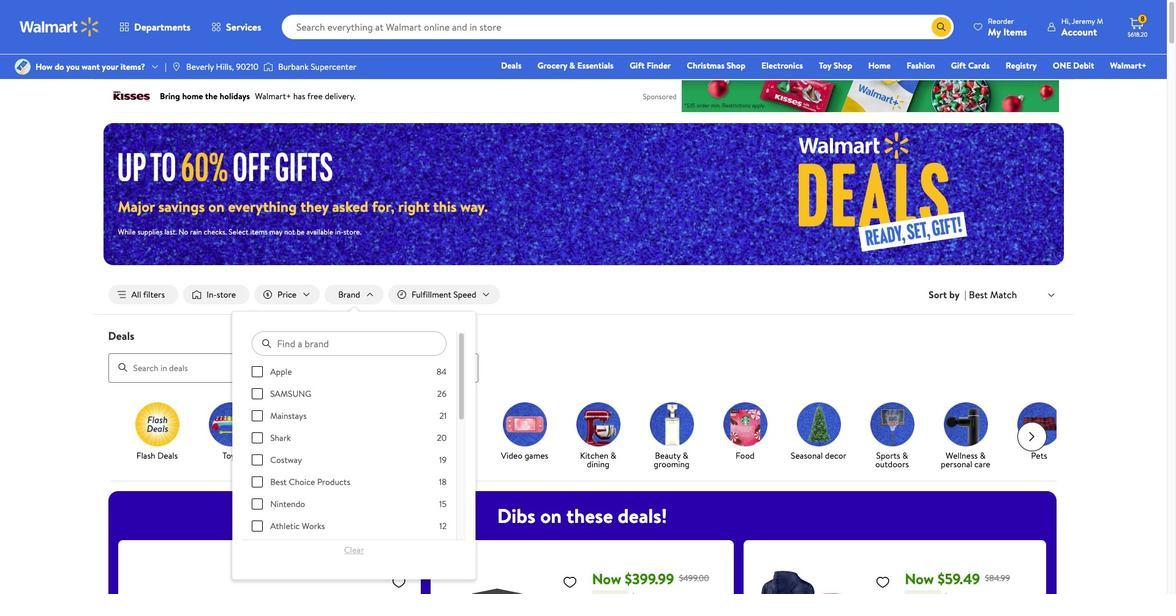 Task type: locate. For each thing, give the bounding box(es) containing it.
decor
[[825, 449, 847, 462]]

one debit
[[1053, 59, 1094, 72]]

clear button
[[252, 540, 456, 560]]

0 horizontal spatial now
[[592, 568, 621, 589]]

1 now from the left
[[592, 568, 621, 589]]

shop inside "link"
[[727, 59, 746, 72]]

want
[[82, 61, 100, 73]]

christmas shop
[[687, 59, 746, 72]]

group
[[252, 366, 447, 594], [128, 550, 411, 594]]

deals inside 'deals' link
[[501, 59, 522, 72]]

tech
[[296, 449, 313, 462]]

1 vertical spatial on
[[540, 502, 562, 529]]

1 vertical spatial deals
[[108, 328, 134, 344]]

deals right "flash"
[[157, 449, 178, 462]]

0 horizontal spatial  image
[[15, 59, 31, 75]]

products
[[317, 476, 351, 488]]

in-
[[207, 289, 217, 301]]

best match
[[969, 288, 1017, 301]]

0 horizontal spatial shop
[[727, 59, 746, 72]]

0 horizontal spatial deals
[[108, 328, 134, 344]]

walmart image
[[20, 17, 99, 37]]

fashion link right home link
[[901, 59, 941, 72]]

account
[[1062, 25, 1097, 38]]

1 vertical spatial |
[[965, 288, 967, 301]]

0 horizontal spatial walmart black friday deals for days image
[[118, 151, 343, 181]]

shop pets. image
[[1017, 402, 1061, 446]]

kitchen & dining link
[[566, 402, 630, 471]]

walmart black friday deals for days image
[[714, 123, 1064, 265], [118, 151, 343, 181]]

now for now $59.49
[[905, 568, 934, 589]]

& inside sports & outdoors
[[903, 449, 908, 462]]

0 vertical spatial fashion link
[[901, 59, 941, 72]]

best inside dropdown button
[[969, 288, 988, 301]]

best for best choice products
[[271, 476, 287, 488]]

filters
[[143, 289, 165, 301]]

best
[[969, 288, 988, 301], [271, 476, 287, 488]]

beverly
[[186, 61, 214, 73]]

price button
[[254, 285, 320, 305]]

Deals search field
[[93, 328, 1074, 383]]

while
[[118, 227, 136, 237]]

items
[[250, 227, 268, 237]]

0 horizontal spatial fashion link
[[419, 402, 483, 462]]

registry link
[[1000, 59, 1043, 72]]

 image
[[263, 61, 273, 73]]

gift left cards
[[951, 59, 966, 72]]

| right items?
[[165, 61, 167, 73]]

& for dining
[[611, 449, 616, 462]]

$618.20
[[1128, 30, 1148, 39]]

& right the grocery on the top
[[570, 59, 575, 72]]

& right wellness
[[980, 449, 986, 462]]

2 gift from the left
[[951, 59, 966, 72]]

1 horizontal spatial best
[[969, 288, 988, 301]]

& right dining
[[611, 449, 616, 462]]

departments button
[[109, 12, 201, 42]]

reorder
[[988, 16, 1014, 26]]

1 horizontal spatial fashion link
[[901, 59, 941, 72]]

all
[[131, 289, 141, 301]]

fashion down '20'
[[437, 449, 465, 462]]

deals
[[501, 59, 522, 72], [108, 328, 134, 344], [157, 449, 178, 462]]

on right "dibs"
[[540, 502, 562, 529]]

 image for how
[[15, 59, 31, 75]]

deals!
[[618, 502, 667, 529]]

best match button
[[967, 287, 1059, 303]]

Search in deals search field
[[108, 353, 478, 383]]

shop wellness and self-care. image
[[944, 402, 988, 446]]

grocery & essentials link
[[532, 59, 619, 72]]

1 horizontal spatial shop
[[834, 59, 853, 72]]

now $399.99 $499.00
[[592, 568, 709, 589]]

way.
[[460, 196, 488, 217]]

 image
[[15, 59, 31, 75], [171, 62, 181, 72]]

do
[[55, 61, 64, 73]]

20
[[437, 432, 447, 444]]

price
[[278, 289, 297, 301]]

& inside wellness & personal care
[[980, 449, 986, 462]]

| right by
[[965, 288, 967, 301]]

fashion right home link
[[907, 59, 935, 72]]

sports & outdoors link
[[861, 402, 924, 471]]

now right add to favorites list, xbox series x video game console, black icon
[[592, 568, 621, 589]]

& inside beauty & grooming
[[683, 449, 689, 462]]

0 horizontal spatial |
[[165, 61, 167, 73]]

on up checks.
[[208, 196, 225, 217]]

& right sports
[[903, 449, 908, 462]]

gift for gift cards
[[951, 59, 966, 72]]

 image left beverly
[[171, 62, 181, 72]]

1 shop from the left
[[727, 59, 746, 72]]

1 horizontal spatial |
[[965, 288, 967, 301]]

no
[[179, 227, 188, 237]]

0 vertical spatial best
[[969, 288, 988, 301]]

all filters button
[[108, 285, 178, 305]]

2 now from the left
[[905, 568, 934, 589]]

None checkbox
[[252, 366, 263, 377], [252, 477, 263, 488], [252, 521, 263, 532], [252, 366, 263, 377], [252, 477, 263, 488], [252, 521, 263, 532]]

available
[[306, 227, 333, 237]]

1 horizontal spatial now
[[905, 568, 934, 589]]

right
[[398, 196, 430, 217]]

0 vertical spatial deals
[[501, 59, 522, 72]]

1 horizontal spatial  image
[[171, 62, 181, 72]]

shop
[[727, 59, 746, 72], [834, 59, 853, 72]]

1 vertical spatial fashion link
[[419, 402, 483, 462]]

debit
[[1074, 59, 1094, 72]]

1 vertical spatial fashion
[[437, 449, 465, 462]]

0 vertical spatial on
[[208, 196, 225, 217]]

now right add to favorites list, men's fanatics branded heather navy new england patriots hook and ladder pullover hoodie icon
[[905, 568, 934, 589]]

0 horizontal spatial best
[[271, 476, 287, 488]]

be
[[297, 227, 305, 237]]

services
[[226, 20, 261, 34]]

shop right the toy
[[834, 59, 853, 72]]

search icon image
[[937, 22, 947, 32]]

shop food image
[[723, 402, 767, 446]]

clear
[[344, 544, 364, 556]]

apple
[[271, 366, 292, 378]]

home link
[[863, 59, 896, 72]]

sort and filter section element
[[93, 275, 1074, 594]]

& right beauty
[[683, 449, 689, 462]]

next slide for chipmodulewithimages list image
[[1017, 422, 1047, 451]]

8
[[1141, 14, 1145, 24]]

0 vertical spatial fashion
[[907, 59, 935, 72]]

group containing apple
[[252, 366, 447, 594]]

$59.49
[[938, 568, 980, 589]]

shop for christmas shop
[[727, 59, 746, 72]]

mainstays
[[271, 410, 307, 422]]

1 horizontal spatial on
[[540, 502, 562, 529]]

shop sports and outdoors. image
[[870, 402, 914, 446]]

brand
[[338, 289, 360, 301]]

deals inside deals search field
[[108, 328, 134, 344]]

& inside kitchen & dining
[[611, 449, 616, 462]]

everything
[[228, 196, 297, 217]]

seasonal decor
[[791, 449, 847, 462]]

in-store
[[207, 289, 236, 301]]

0 horizontal spatial on
[[208, 196, 225, 217]]

best right by
[[969, 288, 988, 301]]

add to favorites list, men's fanatics branded heather navy new england patriots hook and ladder pullover hoodie image
[[876, 574, 890, 590]]

gift left finder on the top
[[630, 59, 645, 72]]

None checkbox
[[252, 389, 263, 400], [252, 411, 263, 422], [252, 433, 263, 444], [252, 455, 263, 466], [252, 499, 263, 510], [252, 389, 263, 400], [252, 411, 263, 422], [252, 433, 263, 444], [252, 455, 263, 466], [252, 499, 263, 510]]

dining
[[587, 458, 610, 470]]

1 gift from the left
[[630, 59, 645, 72]]

tech link
[[272, 402, 336, 462]]

Search search field
[[282, 15, 954, 39]]

1 horizontal spatial deals
[[157, 449, 178, 462]]

1 horizontal spatial gift
[[951, 59, 966, 72]]

now $59.49 $84.99
[[905, 568, 1010, 589]]

now inside "group"
[[592, 568, 621, 589]]

2 shop from the left
[[834, 59, 853, 72]]

finder
[[647, 59, 671, 72]]

registry
[[1006, 59, 1037, 72]]

reorder my items
[[988, 16, 1027, 38]]

0 horizontal spatial gift
[[630, 59, 645, 72]]

2 vertical spatial deals
[[157, 449, 178, 462]]

by
[[950, 288, 960, 301]]

deals left the grocery on the top
[[501, 59, 522, 72]]

2 horizontal spatial deals
[[501, 59, 522, 72]]

food link
[[713, 402, 777, 462]]

group inside sort and filter section 'element'
[[252, 366, 447, 594]]

gift finder link
[[624, 59, 677, 72]]

deals up search image
[[108, 328, 134, 344]]

shop fashion. image
[[429, 402, 473, 446]]

26
[[438, 388, 447, 400]]

1 vertical spatial best
[[271, 476, 287, 488]]

now $399.99 group
[[441, 550, 724, 594]]

essentials
[[577, 59, 614, 72]]

fashion link down 26
[[419, 402, 483, 462]]

 image left the how
[[15, 59, 31, 75]]

samsung
[[271, 388, 312, 400]]

best down costway
[[271, 476, 287, 488]]

nintendo
[[271, 498, 305, 510]]

shop right christmas
[[727, 59, 746, 72]]

dibs
[[497, 502, 536, 529]]

gift cards link
[[946, 59, 995, 72]]

supercenter
[[311, 61, 357, 73]]

for,
[[372, 196, 395, 217]]

burbank
[[278, 61, 309, 73]]

video
[[501, 449, 523, 462]]



Task type: describe. For each thing, give the bounding box(es) containing it.
works
[[302, 520, 325, 532]]

cards
[[968, 59, 990, 72]]

grocery
[[538, 59, 567, 72]]

sort
[[929, 288, 947, 301]]

shop kitchen and dining. image
[[576, 402, 620, 446]]

electronics link
[[756, 59, 809, 72]]

hills,
[[216, 61, 234, 73]]

last.
[[164, 227, 177, 237]]

sponsored
[[643, 91, 677, 101]]

1 horizontal spatial fashion
[[907, 59, 935, 72]]

hi,
[[1062, 16, 1071, 26]]

deals inside flash deals link
[[157, 449, 178, 462]]

gift finder
[[630, 59, 671, 72]]

wellness & personal care
[[941, 449, 991, 470]]

beauty & grooming
[[654, 449, 690, 470]]

shark
[[271, 432, 291, 444]]

best for best match
[[969, 288, 988, 301]]

seasonal decor link
[[787, 402, 851, 462]]

toy shop
[[819, 59, 853, 72]]

beauty & grooming link
[[640, 402, 704, 471]]

& for essentials
[[570, 59, 575, 72]]

sports
[[876, 449, 901, 462]]

add to favorites list, skinceuticals clarifying clay deep pore cleansing masque for normal, oily, combination skin 60 ml / 2.4 fl. oz. image
[[392, 574, 406, 590]]

& for personal
[[980, 449, 986, 462]]

Find a brand search field
[[252, 332, 447, 356]]

supplies
[[137, 227, 163, 237]]

asked
[[332, 196, 368, 217]]

1 horizontal spatial walmart black friday deals for days image
[[714, 123, 1064, 265]]

deals link
[[496, 59, 527, 72]]

best choice products
[[271, 476, 351, 488]]

walmart+
[[1110, 59, 1147, 72]]

walmart+ link
[[1105, 59, 1152, 72]]

flash deals link
[[125, 402, 189, 462]]

shop toys. image
[[209, 402, 253, 446]]

match
[[990, 288, 1017, 301]]

seasonal
[[791, 449, 823, 462]]

pets link
[[1008, 402, 1071, 462]]

0 vertical spatial |
[[165, 61, 167, 73]]

may
[[269, 227, 282, 237]]

18
[[439, 476, 447, 488]]

they
[[300, 196, 329, 217]]

video games link
[[493, 402, 557, 462]]

toy
[[819, 59, 832, 72]]

while supplies last. no rain checks. select items may not be available in-store.
[[118, 227, 362, 237]]

12
[[440, 520, 447, 532]]

outdoors
[[876, 458, 909, 470]]

major
[[118, 196, 155, 217]]

add to favorites list, xbox series x video game console, black image
[[563, 574, 577, 590]]

shop beauty and grooming. image
[[650, 402, 694, 446]]

shop for toy shop
[[834, 59, 853, 72]]

90210
[[236, 61, 259, 73]]

search image
[[118, 363, 128, 373]]

fulfillment speed
[[412, 289, 476, 301]]

personal
[[941, 458, 973, 470]]

toys link
[[199, 402, 263, 462]]

in-store button
[[183, 285, 249, 305]]

gift for gift finder
[[630, 59, 645, 72]]

beverly hills, 90210
[[186, 61, 259, 73]]

gift cards
[[951, 59, 990, 72]]

items?
[[121, 61, 145, 73]]

Walmart Site-Wide search field
[[282, 15, 954, 39]]

& for outdoors
[[903, 449, 908, 462]]

speed
[[454, 289, 476, 301]]

0 horizontal spatial fashion
[[437, 449, 465, 462]]

athletic works
[[271, 520, 325, 532]]

christmas
[[687, 59, 725, 72]]

video games
[[501, 449, 549, 462]]

one
[[1053, 59, 1071, 72]]

select
[[229, 227, 249, 237]]

games
[[525, 449, 549, 462]]

how do you want your items?
[[36, 61, 145, 73]]

pets
[[1031, 449, 1048, 462]]

wellness & personal care link
[[934, 402, 998, 471]]

now for now $399.99
[[592, 568, 621, 589]]

& for grooming
[[683, 449, 689, 462]]

grocery & essentials
[[538, 59, 614, 72]]

services button
[[201, 12, 272, 42]]

shop video games. image
[[503, 402, 547, 446]]

toy shop link
[[814, 59, 858, 72]]

store.
[[344, 227, 362, 237]]

beauty
[[655, 449, 681, 462]]

your
[[102, 61, 118, 73]]

costway
[[271, 454, 302, 466]]

$84.99
[[985, 572, 1010, 584]]

rain
[[190, 227, 202, 237]]

$499.00
[[679, 572, 709, 584]]

in-
[[335, 227, 344, 237]]

all filters
[[131, 289, 165, 301]]

departments
[[134, 20, 191, 34]]

kitchen
[[580, 449, 609, 462]]

shop tech. image
[[282, 402, 326, 446]]

flash deals image
[[135, 402, 179, 446]]

christmas shop link
[[681, 59, 751, 72]]

care
[[975, 458, 991, 470]]

84
[[437, 366, 447, 378]]

food
[[736, 449, 755, 462]]

 image for beverly
[[171, 62, 181, 72]]

shop holiday decor. image
[[797, 402, 841, 446]]

| inside sort and filter section 'element'
[[965, 288, 967, 301]]

15
[[440, 498, 447, 510]]

store
[[217, 289, 236, 301]]

grooming
[[654, 458, 690, 470]]

$399.99
[[625, 568, 674, 589]]

how
[[36, 61, 53, 73]]

21
[[440, 410, 447, 422]]

fulfillment
[[412, 289, 451, 301]]



Task type: vqa. For each thing, say whether or not it's contained in the screenshot.
MONROE,
no



